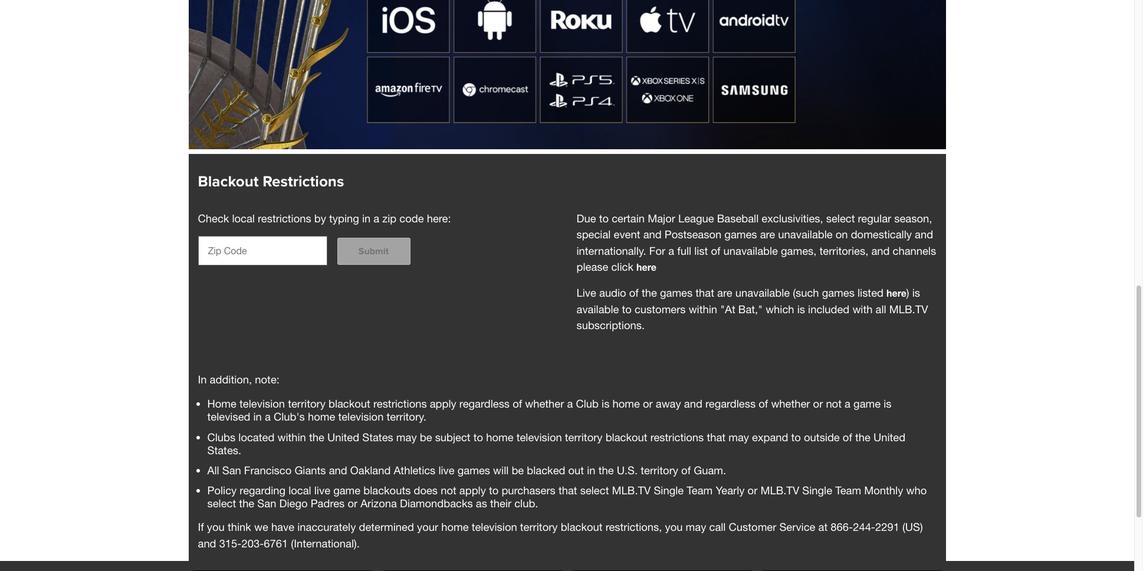 Task type: describe. For each thing, give the bounding box(es) containing it.
are inside due to certain major league baseball exclusivities, select regular season, special event and postseason games are unavailable on domestically and internationally. for a full list of unavailable games, territories, and channels please click
[[761, 228, 776, 241]]

listed
[[858, 286, 884, 299]]

1 vertical spatial unavailable
[[724, 244, 778, 257]]

oakland
[[350, 464, 391, 477]]

located
[[239, 431, 275, 444]]

1 horizontal spatial mlb.tv
[[761, 484, 800, 497]]

1 regardless from the left
[[460, 397, 510, 410]]

of up expand
[[759, 397, 769, 410]]

season,
[[895, 212, 933, 225]]

check
[[198, 212, 229, 225]]

addition,
[[210, 373, 252, 386]]

and right giants
[[329, 464, 347, 477]]

all
[[876, 303, 887, 316]]

0 vertical spatial that
[[696, 286, 715, 299]]

1 whether from the left
[[525, 397, 564, 410]]

the inside policy regarding local live game blackouts does not apply to purchasers that select mlb.tv single team yearly or mlb.tv single team monthly who select the san diego padres or arizona diamondbacks as their club.
[[239, 497, 255, 510]]

certain
[[612, 212, 645, 225]]

padres
[[311, 497, 345, 510]]

their
[[490, 497, 512, 510]]

in addition, note:
[[198, 373, 280, 386]]

guam.
[[694, 464, 727, 477]]

the left "u.s."
[[599, 464, 614, 477]]

postseason
[[665, 228, 722, 241]]

in
[[198, 373, 207, 386]]

(us)
[[903, 521, 924, 534]]

to left outside
[[792, 431, 801, 444]]

select inside due to certain major league baseball exclusivities, select regular season, special event and postseason games are unavailable on domestically and internationally. for a full list of unavailable games, territories, and channels please click
[[827, 212, 856, 225]]

blackout inside if you think we have inaccurately determined your home television territory blackout restrictions, you may call customer service at 866-244-2291 (us) and 315-203-6761 (international).
[[561, 521, 603, 534]]

with
[[853, 303, 873, 316]]

determined
[[359, 521, 414, 534]]

live
[[577, 286, 597, 299]]

Zip Code field
[[198, 236, 327, 266]]

home television territory blackout restrictions apply regardless of whether a club is home or away and regardless of whether or not a game is televised in a club's home television territory.
[[207, 397, 892, 423]]

submit button
[[337, 238, 410, 265]]

blacked
[[527, 464, 566, 477]]

channels
[[893, 244, 937, 257]]

internationally.
[[577, 244, 647, 257]]

who
[[907, 484, 927, 497]]

2 united from the left
[[874, 431, 906, 444]]

territory.
[[387, 410, 427, 423]]

territories,
[[820, 244, 869, 257]]

0 horizontal spatial restrictions
[[258, 212, 311, 225]]

a inside due to certain major league baseball exclusivities, select regular season, special event and postseason games are unavailable on domestically and internationally. for a full list of unavailable games, territories, and channels please click
[[669, 244, 675, 257]]

list
[[695, 244, 708, 257]]

typing
[[329, 212, 359, 225]]

be inside clubs located within the united states may be subject to home television territory blackout restrictions that may expand to outside of the united states.
[[420, 431, 432, 444]]

all san francisco giants and oakland athletics live games will be blacked out in the u.s. territory of guam.
[[207, 464, 727, 477]]

zip
[[383, 212, 397, 225]]

out
[[569, 464, 584, 477]]

may inside if you think we have inaccurately determined your home television territory blackout restrictions, you may call customer service at 866-244-2291 (us) and 315-203-6761 (international).
[[686, 521, 707, 534]]

2 team from the left
[[836, 484, 862, 497]]

televised
[[207, 410, 251, 423]]

clubs
[[207, 431, 236, 444]]

regarding
[[240, 484, 286, 497]]

games,
[[781, 244, 817, 257]]

0 vertical spatial unavailable
[[779, 228, 833, 241]]

1 horizontal spatial be
[[512, 464, 524, 477]]

games up included
[[823, 286, 855, 299]]

inaccurately
[[298, 521, 356, 534]]

and up for
[[644, 228, 662, 241]]

2 single from the left
[[803, 484, 833, 497]]

here link for due to certain major league baseball exclusivities, select regular season, special event and postseason games are unavailable on domestically and internationally. for a full list of unavailable games, territories, and channels please click
[[637, 262, 657, 273]]

diego
[[279, 497, 308, 510]]

1 team from the left
[[687, 484, 713, 497]]

club
[[576, 397, 599, 410]]

0 horizontal spatial may
[[397, 431, 417, 444]]

the right outside
[[856, 431, 871, 444]]

0 vertical spatial san
[[222, 464, 241, 477]]

included
[[809, 303, 850, 316]]

restrictions
[[263, 173, 344, 191]]

"at
[[721, 303, 736, 316]]

of inside due to certain major league baseball exclusivities, select regular season, special event and postseason games are unavailable on domestically and internationally. for a full list of unavailable games, territories, and channels please click
[[711, 244, 721, 257]]

call
[[710, 521, 726, 534]]

1 horizontal spatial live
[[439, 464, 455, 477]]

0 vertical spatial local
[[232, 212, 255, 225]]

does
[[414, 484, 438, 497]]

states.
[[207, 444, 241, 457]]

that inside policy regarding local live game blackouts does not apply to purchasers that select mlb.tv single team yearly or mlb.tv single team monthly who select the san diego padres or arizona diamondbacks as their club.
[[559, 484, 578, 497]]

on
[[836, 228, 848, 241]]

full
[[678, 244, 692, 257]]

clubs located within the united states may be subject to home television territory blackout restrictions that may expand to outside of the united states.
[[207, 431, 906, 457]]

at
[[819, 521, 828, 534]]

restrictions inside home television territory blackout restrictions apply regardless of whether a club is home or away and regardless of whether or not a game is televised in a club's home television territory.
[[374, 397, 427, 410]]

due to certain major league baseball exclusivities, select regular season, special event and postseason games are unavailable on domestically and internationally. for a full list of unavailable games, territories, and channels please click
[[577, 212, 937, 273]]

1 united from the left
[[328, 431, 360, 444]]

television down note:
[[240, 397, 285, 410]]

home inside clubs located within the united states may be subject to home television territory blackout restrictions that may expand to outside of the united states.
[[486, 431, 514, 444]]

for
[[650, 244, 666, 257]]

of left the guam.
[[682, 464, 691, 477]]

to right subject
[[474, 431, 483, 444]]

arizona
[[361, 497, 397, 510]]

0 horizontal spatial are
[[718, 286, 733, 299]]

within inside ) is available to customers within "at bat," which is included with all mlb.tv subscriptions.
[[689, 303, 718, 316]]

866-
[[831, 521, 854, 534]]

television up "states"
[[338, 410, 384, 423]]

(such
[[793, 286, 820, 299]]

blackout inside clubs located within the united states may be subject to home television territory blackout restrictions that may expand to outside of the united states.
[[606, 431, 648, 444]]

policy
[[207, 484, 237, 497]]

that inside clubs located within the united states may be subject to home television territory blackout restrictions that may expand to outside of the united states.
[[707, 431, 726, 444]]

within inside clubs located within the united states may be subject to home television territory blackout restrictions that may expand to outside of the united states.
[[278, 431, 306, 444]]

exclusivities,
[[762, 212, 824, 225]]

and inside home television territory blackout restrictions apply regardless of whether a club is home or away and regardless of whether or not a game is televised in a club's home television territory.
[[685, 397, 703, 410]]

territory inside home television territory blackout restrictions apply regardless of whether a club is home or away and regardless of whether or not a game is televised in a club's home television territory.
[[288, 397, 326, 410]]

of up clubs located within the united states may be subject to home television territory blackout restrictions that may expand to outside of the united states.
[[513, 397, 522, 410]]

territory right "u.s."
[[641, 464, 679, 477]]

of inside clubs located within the united states may be subject to home television territory blackout restrictions that may expand to outside of the united states.
[[843, 431, 853, 444]]

club.
[[515, 497, 539, 510]]

not inside policy regarding local live game blackouts does not apply to purchasers that select mlb.tv single team yearly or mlb.tv single team monthly who select the san diego padres or arizona diamondbacks as their club.
[[441, 484, 457, 497]]

event
[[614, 228, 641, 241]]

home inside if you think we have inaccurately determined your home television territory blackout restrictions, you may call customer service at 866-244-2291 (us) and 315-203-6761 (international).
[[442, 521, 469, 534]]

think
[[228, 521, 251, 534]]

6761
[[264, 537, 288, 550]]

2 horizontal spatial may
[[729, 431, 750, 444]]

audio
[[600, 286, 627, 299]]

and inside if you think we have inaccurately determined your home television territory blackout restrictions, you may call customer service at 866-244-2291 (us) and 315-203-6761 (international).
[[198, 537, 216, 550]]

mlb.tv for select
[[612, 484, 651, 497]]

the up customers
[[642, 286, 657, 299]]

203-
[[242, 537, 264, 550]]

blackout restrictions
[[198, 173, 344, 191]]

club's
[[274, 410, 305, 423]]

restrictions inside clubs located within the united states may be subject to home television territory blackout restrictions that may expand to outside of the united states.
[[651, 431, 704, 444]]



Task type: locate. For each thing, give the bounding box(es) containing it.
0 vertical spatial here
[[637, 262, 657, 273]]

0 horizontal spatial regardless
[[460, 397, 510, 410]]

1 horizontal spatial not
[[827, 397, 842, 410]]

1 vertical spatial apply
[[460, 484, 486, 497]]

apply
[[430, 397, 457, 410], [460, 484, 486, 497]]

live up padres
[[314, 484, 331, 497]]

1 vertical spatial within
[[278, 431, 306, 444]]

2 you from the left
[[665, 521, 683, 534]]

major
[[648, 212, 676, 225]]

1 you from the left
[[207, 521, 225, 534]]

games up customers
[[660, 286, 693, 299]]

1 vertical spatial here
[[887, 287, 907, 299]]

local up "diego"
[[289, 484, 311, 497]]

)
[[907, 286, 910, 299]]

code
[[400, 212, 424, 225]]

subscriptions.
[[577, 319, 645, 332]]

territory inside clubs located within the united states may be subject to home television territory blackout restrictions that may expand to outside of the united states.
[[565, 431, 603, 444]]

blackout up "u.s."
[[606, 431, 648, 444]]

baseball
[[718, 212, 759, 225]]

0 vertical spatial in
[[362, 212, 371, 225]]

to inside due to certain major league baseball exclusivities, select regular season, special event and postseason games are unavailable on domestically and internationally. for a full list of unavailable games, territories, and channels please click
[[599, 212, 609, 225]]

in inside home television territory blackout restrictions apply regardless of whether a club is home or away and regardless of whether or not a game is televised in a club's home television territory.
[[254, 410, 262, 423]]

television down home television territory blackout restrictions apply regardless of whether a club is home or away and regardless of whether or not a game is televised in a club's home television territory.
[[517, 431, 562, 444]]

you
[[207, 521, 225, 534], [665, 521, 683, 534]]

1 horizontal spatial united
[[874, 431, 906, 444]]

regardless
[[460, 397, 510, 410], [706, 397, 756, 410]]

0 horizontal spatial single
[[654, 484, 684, 497]]

0 horizontal spatial mlb.tv
[[612, 484, 651, 497]]

0 horizontal spatial local
[[232, 212, 255, 225]]

or right padres
[[348, 497, 358, 510]]

home
[[207, 397, 237, 410]]

1 vertical spatial local
[[289, 484, 311, 497]]

2291
[[876, 521, 900, 534]]

apply inside policy regarding local live game blackouts does not apply to purchasers that select mlb.tv single team yearly or mlb.tv single team monthly who select the san diego padres or arizona diamondbacks as their club.
[[460, 484, 486, 497]]

2 vertical spatial restrictions
[[651, 431, 704, 444]]

within left "at
[[689, 303, 718, 316]]

of right audio
[[630, 286, 639, 299]]

0 horizontal spatial team
[[687, 484, 713, 497]]

0 vertical spatial apply
[[430, 397, 457, 410]]

in right out
[[587, 464, 596, 477]]

1 horizontal spatial blackout
[[561, 521, 603, 534]]

blackout up "states"
[[329, 397, 371, 410]]

0 vertical spatial be
[[420, 431, 432, 444]]

select up on
[[827, 212, 856, 225]]

0 vertical spatial not
[[827, 397, 842, 410]]

restrictions down away
[[651, 431, 704, 444]]

2 horizontal spatial mlb.tv
[[890, 303, 929, 316]]

and down if
[[198, 537, 216, 550]]

1 vertical spatial restrictions
[[374, 397, 427, 410]]

television inside clubs located within the united states may be subject to home television territory blackout restrictions that may expand to outside of the united states.
[[517, 431, 562, 444]]

1 vertical spatial game
[[334, 484, 361, 497]]

submit
[[359, 246, 389, 257]]

mlb.tv up service
[[761, 484, 800, 497]]

here down for
[[637, 262, 657, 273]]

1 vertical spatial here link
[[887, 287, 907, 299]]

unavailable up bat,"
[[736, 286, 790, 299]]

1 horizontal spatial within
[[689, 303, 718, 316]]

1 horizontal spatial here link
[[887, 287, 907, 299]]

1 vertical spatial in
[[254, 410, 262, 423]]

here
[[637, 262, 657, 273], [887, 287, 907, 299]]

here link
[[637, 262, 657, 273], [887, 287, 907, 299]]

1 horizontal spatial here
[[887, 287, 907, 299]]

1 vertical spatial san
[[258, 497, 276, 510]]

not inside home television territory blackout restrictions apply regardless of whether a club is home or away and regardless of whether or not a game is televised in a club's home television territory.
[[827, 397, 842, 410]]

due
[[577, 212, 596, 225]]

may down territory.
[[397, 431, 417, 444]]

customer
[[729, 521, 777, 534]]

to inside policy regarding local live game blackouts does not apply to purchasers that select mlb.tv single team yearly or mlb.tv single team monthly who select the san diego padres or arizona diamondbacks as their club.
[[489, 484, 499, 497]]

will
[[493, 464, 509, 477]]

blackout
[[198, 173, 259, 191]]

home right your
[[442, 521, 469, 534]]

that
[[696, 286, 715, 299], [707, 431, 726, 444], [559, 484, 578, 497]]

games inside due to certain major league baseball exclusivities, select regular season, special event and postseason games are unavailable on domestically and internationally. for a full list of unavailable games, territories, and channels please click
[[725, 228, 758, 241]]

by
[[314, 212, 326, 225]]

san right all
[[222, 464, 241, 477]]

select down out
[[581, 484, 609, 497]]

athletics
[[394, 464, 436, 477]]

1 vertical spatial that
[[707, 431, 726, 444]]

to down audio
[[622, 303, 632, 316]]

that down list at right top
[[696, 286, 715, 299]]

may
[[397, 431, 417, 444], [729, 431, 750, 444], [686, 521, 707, 534]]

not up outside
[[827, 397, 842, 410]]

territory up club's
[[288, 397, 326, 410]]

team left monthly
[[836, 484, 862, 497]]

you right "restrictions,"
[[665, 521, 683, 534]]

is
[[913, 286, 921, 299], [798, 303, 806, 316], [602, 397, 610, 410], [884, 397, 892, 410]]

game inside home television territory blackout restrictions apply regardless of whether a club is home or away and regardless of whether or not a game is televised in a club's home television territory.
[[854, 397, 881, 410]]

available
[[577, 303, 619, 316]]

single up "restrictions,"
[[654, 484, 684, 497]]

check local restrictions by typing in a zip code here:
[[198, 212, 451, 225]]

1 horizontal spatial single
[[803, 484, 833, 497]]

giants
[[295, 464, 326, 477]]

2 vertical spatial that
[[559, 484, 578, 497]]

to right due
[[599, 212, 609, 225]]

as
[[476, 497, 487, 510]]

2 whether from the left
[[772, 397, 811, 410]]

1 horizontal spatial you
[[665, 521, 683, 534]]

1 horizontal spatial san
[[258, 497, 276, 510]]

your
[[417, 521, 439, 534]]

the down the 'regarding'
[[239, 497, 255, 510]]

may left "call"
[[686, 521, 707, 534]]

0 horizontal spatial game
[[334, 484, 361, 497]]

special
[[577, 228, 611, 241]]

to up their
[[489, 484, 499, 497]]

and up channels
[[915, 228, 934, 241]]

all
[[207, 464, 219, 477]]

please
[[577, 260, 609, 273]]

unavailable down baseball
[[724, 244, 778, 257]]

0 vertical spatial live
[[439, 464, 455, 477]]

blackout inside home television territory blackout restrictions apply regardless of whether a club is home or away and regardless of whether or not a game is televised in a club's home television territory.
[[329, 397, 371, 410]]

television inside if you think we have inaccurately determined your home television territory blackout restrictions, you may call customer service at 866-244-2291 (us) and 315-203-6761 (international).
[[472, 521, 517, 534]]

1 horizontal spatial local
[[289, 484, 311, 497]]

live right athletics
[[439, 464, 455, 477]]

mlb.tv
[[890, 303, 929, 316], [612, 484, 651, 497], [761, 484, 800, 497]]

restrictions left by
[[258, 212, 311, 225]]

of right outside
[[843, 431, 853, 444]]

if you think we have inaccurately determined your home television territory blackout restrictions, you may call customer service at 866-244-2291 (us) and 315-203-6761 (international).
[[198, 521, 924, 550]]

1 horizontal spatial may
[[686, 521, 707, 534]]

blackout
[[329, 397, 371, 410], [606, 431, 648, 444], [561, 521, 603, 534]]

expand
[[753, 431, 789, 444]]

live
[[439, 464, 455, 477], [314, 484, 331, 497]]

are down the exclusivities,
[[761, 228, 776, 241]]

0 horizontal spatial here link
[[637, 262, 657, 273]]

local right check
[[232, 212, 255, 225]]

within down club's
[[278, 431, 306, 444]]

1 vertical spatial not
[[441, 484, 457, 497]]

0 horizontal spatial within
[[278, 431, 306, 444]]

here right 'listed' at the bottom of page
[[887, 287, 907, 299]]

territory down club.
[[520, 521, 558, 534]]

territory down club
[[565, 431, 603, 444]]

domestically
[[852, 228, 912, 241]]

regardless up subject
[[460, 397, 510, 410]]

2 vertical spatial unavailable
[[736, 286, 790, 299]]

and down domestically
[[872, 244, 890, 257]]

mlb.tv down )
[[890, 303, 929, 316]]

1 vertical spatial blackout
[[606, 431, 648, 444]]

1 horizontal spatial regardless
[[706, 397, 756, 410]]

and
[[644, 228, 662, 241], [915, 228, 934, 241], [872, 244, 890, 257], [685, 397, 703, 410], [329, 464, 347, 477], [198, 537, 216, 550]]

regardless up expand
[[706, 397, 756, 410]]

are up "at
[[718, 286, 733, 299]]

united up monthly
[[874, 431, 906, 444]]

315-
[[219, 537, 242, 550]]

service
[[780, 521, 816, 534]]

the up giants
[[309, 431, 325, 444]]

1 horizontal spatial in
[[362, 212, 371, 225]]

0 horizontal spatial select
[[207, 497, 236, 510]]

unavailable
[[779, 228, 833, 241], [724, 244, 778, 257], [736, 286, 790, 299]]

u.s.
[[617, 464, 638, 477]]

0 vertical spatial blackout
[[329, 397, 371, 410]]

1 horizontal spatial apply
[[460, 484, 486, 497]]

be right will
[[512, 464, 524, 477]]

0 horizontal spatial blackout
[[329, 397, 371, 410]]

0 vertical spatial here link
[[637, 262, 657, 273]]

monthly
[[865, 484, 904, 497]]

0 horizontal spatial united
[[328, 431, 360, 444]]

mlb.tv down "u.s."
[[612, 484, 651, 497]]

home
[[613, 397, 640, 410], [308, 410, 335, 423], [486, 431, 514, 444], [442, 521, 469, 534]]

click
[[612, 260, 634, 273]]

may left expand
[[729, 431, 750, 444]]

you right if
[[207, 521, 225, 534]]

if
[[198, 521, 204, 534]]

games
[[725, 228, 758, 241], [660, 286, 693, 299], [823, 286, 855, 299], [458, 464, 490, 477]]

here:
[[427, 212, 451, 225]]

0 vertical spatial game
[[854, 397, 881, 410]]

0 horizontal spatial you
[[207, 521, 225, 534]]

games down baseball
[[725, 228, 758, 241]]

0 horizontal spatial in
[[254, 410, 262, 423]]

2 vertical spatial in
[[587, 464, 596, 477]]

1 vertical spatial are
[[718, 286, 733, 299]]

away
[[656, 397, 682, 410]]

we
[[254, 521, 268, 534]]

1 horizontal spatial restrictions
[[374, 397, 427, 410]]

local
[[232, 212, 255, 225], [289, 484, 311, 497]]

restrictions
[[258, 212, 311, 225], [374, 397, 427, 410], [651, 431, 704, 444]]

here link for live audio of the games that are unavailable (such games listed
[[887, 287, 907, 299]]

home right club's
[[308, 410, 335, 423]]

2 regardless from the left
[[706, 397, 756, 410]]

select
[[827, 212, 856, 225], [581, 484, 609, 497], [207, 497, 236, 510]]

whether up clubs located within the united states may be subject to home television territory blackout restrictions that may expand to outside of the united states.
[[525, 397, 564, 410]]

san inside policy regarding local live game blackouts does not apply to purchasers that select mlb.tv single team yearly or mlb.tv single team monthly who select the san diego padres or arizona diamondbacks as their club.
[[258, 497, 276, 510]]

1 horizontal spatial select
[[581, 484, 609, 497]]

local inside policy regarding local live game blackouts does not apply to purchasers that select mlb.tv single team yearly or mlb.tv single team monthly who select the san diego padres or arizona diamondbacks as their club.
[[289, 484, 311, 497]]

live inside policy regarding local live game blackouts does not apply to purchasers that select mlb.tv single team yearly or mlb.tv single team monthly who select the san diego padres or arizona diamondbacks as their club.
[[314, 484, 331, 497]]

0 horizontal spatial live
[[314, 484, 331, 497]]

and right away
[[685, 397, 703, 410]]

1 horizontal spatial are
[[761, 228, 776, 241]]

1 single from the left
[[654, 484, 684, 497]]

be left subject
[[420, 431, 432, 444]]

2 horizontal spatial restrictions
[[651, 431, 704, 444]]

apply up subject
[[430, 397, 457, 410]]

which
[[766, 303, 795, 316]]

united left "states"
[[328, 431, 360, 444]]

states
[[363, 431, 394, 444]]

2 horizontal spatial in
[[587, 464, 596, 477]]

whether up expand
[[772, 397, 811, 410]]

1 vertical spatial live
[[314, 484, 331, 497]]

within
[[689, 303, 718, 316], [278, 431, 306, 444]]

restrictions,
[[606, 521, 662, 534]]

restrictions up territory.
[[374, 397, 427, 410]]

san
[[222, 464, 241, 477], [258, 497, 276, 510]]

team down the guam.
[[687, 484, 713, 497]]

game inside policy regarding local live game blackouts does not apply to purchasers that select mlb.tv single team yearly or mlb.tv single team monthly who select the san diego padres or arizona diamondbacks as their club.
[[334, 484, 361, 497]]

1 horizontal spatial team
[[836, 484, 862, 497]]

0 vertical spatial are
[[761, 228, 776, 241]]

2 vertical spatial blackout
[[561, 521, 603, 534]]

blackouts
[[364, 484, 411, 497]]

not up diamondbacks
[[441, 484, 457, 497]]

regular
[[859, 212, 892, 225]]

select down policy
[[207, 497, 236, 510]]

unavailable up games,
[[779, 228, 833, 241]]

or up outside
[[814, 397, 824, 410]]

whether
[[525, 397, 564, 410], [772, 397, 811, 410]]

0 horizontal spatial be
[[420, 431, 432, 444]]

blackout down policy regarding local live game blackouts does not apply to purchasers that select mlb.tv single team yearly or mlb.tv single team monthly who select the san diego padres or arizona diamondbacks as their club.
[[561, 521, 603, 534]]

of right list at right top
[[711, 244, 721, 257]]

yearly
[[716, 484, 745, 497]]

0 horizontal spatial whether
[[525, 397, 564, 410]]

home up will
[[486, 431, 514, 444]]

outside
[[804, 431, 840, 444]]

diamondbacks
[[400, 497, 473, 510]]

2 horizontal spatial select
[[827, 212, 856, 225]]

1 horizontal spatial whether
[[772, 397, 811, 410]]

apply inside home television territory blackout restrictions apply regardless of whether a club is home or away and regardless of whether or not a game is televised in a club's home television territory.
[[430, 397, 457, 410]]

1 vertical spatial be
[[512, 464, 524, 477]]

note:
[[255, 373, 280, 386]]

san down the 'regarding'
[[258, 497, 276, 510]]

0 horizontal spatial not
[[441, 484, 457, 497]]

territory
[[288, 397, 326, 410], [565, 431, 603, 444], [641, 464, 679, 477], [520, 521, 558, 534]]

here link down for
[[637, 262, 657, 273]]

games left will
[[458, 464, 490, 477]]

the
[[642, 286, 657, 299], [309, 431, 325, 444], [856, 431, 871, 444], [599, 464, 614, 477], [239, 497, 255, 510]]

here link right 'listed' at the bottom of page
[[887, 287, 907, 299]]

home right club
[[613, 397, 640, 410]]

0 vertical spatial within
[[689, 303, 718, 316]]

1 horizontal spatial game
[[854, 397, 881, 410]]

bat,"
[[739, 303, 763, 316]]

here inside live audio of the games that are unavailable (such games listed here
[[887, 287, 907, 299]]

that up the guam.
[[707, 431, 726, 444]]

or right the yearly
[[748, 484, 758, 497]]

or left away
[[643, 397, 653, 410]]

single up "at"
[[803, 484, 833, 497]]

244-
[[854, 521, 876, 534]]

0 horizontal spatial san
[[222, 464, 241, 477]]

mlb.tv inside ) is available to customers within "at bat," which is included with all mlb.tv subscriptions.
[[890, 303, 929, 316]]

territory inside if you think we have inaccurately determined your home television territory blackout restrictions, you may call customer service at 866-244-2291 (us) and 315-203-6761 (international).
[[520, 521, 558, 534]]

to inside ) is available to customers within "at bat," which is included with all mlb.tv subscriptions.
[[622, 303, 632, 316]]

2 horizontal spatial blackout
[[606, 431, 648, 444]]

in up the located
[[254, 410, 262, 423]]

apply up as
[[460, 484, 486, 497]]

0 horizontal spatial here
[[637, 262, 657, 273]]

in
[[362, 212, 371, 225], [254, 410, 262, 423], [587, 464, 596, 477]]

0 horizontal spatial apply
[[430, 397, 457, 410]]

0 vertical spatial restrictions
[[258, 212, 311, 225]]

(international).
[[291, 537, 360, 550]]

television down their
[[472, 521, 517, 534]]

mlb.tv for all
[[890, 303, 929, 316]]

in right typing
[[362, 212, 371, 225]]

that down out
[[559, 484, 578, 497]]



Task type: vqa. For each thing, say whether or not it's contained in the screenshot.
"october" corresponding to Harold Reynolds demo's Gio Urshela's incredible game
no



